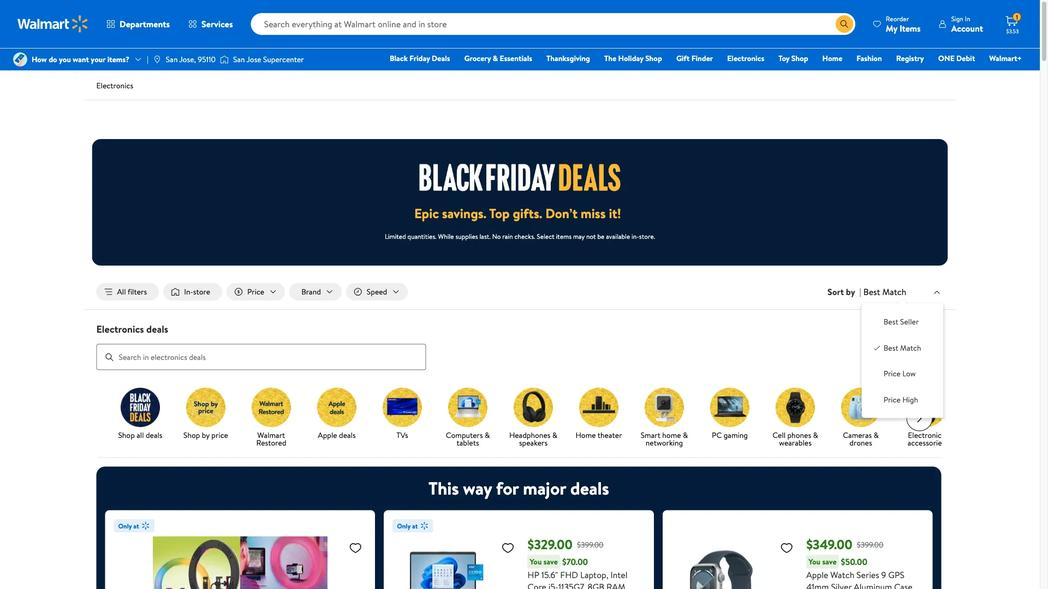 Task type: vqa. For each thing, say whether or not it's contained in the screenshot.
San to the right
yes



Task type: describe. For each thing, give the bounding box(es) containing it.
 image for how
[[13, 52, 27, 67]]

price for price high
[[884, 395, 901, 405]]

apple inside you save $50.00 apple watch series 9 gps 41mm silver aluminum cas
[[807, 569, 829, 581]]

0 vertical spatial |
[[147, 54, 148, 65]]

way
[[463, 477, 492, 501]]

sort and filter section element
[[83, 275, 957, 310]]

brand button
[[290, 283, 342, 301]]

in-store button
[[163, 283, 222, 301]]

speakers
[[519, 438, 548, 448]]

thanksgiving
[[547, 53, 590, 64]]

deals inside 'link'
[[339, 430, 356, 441]]

toy shop link
[[774, 52, 814, 64]]

best inside "popup button"
[[864, 286, 881, 298]]

do
[[49, 54, 57, 65]]

deals inside "search field"
[[146, 323, 168, 336]]

pc
[[712, 430, 722, 441]]

you save $70.00 hp 15.6" fhd laptop, intel core i5-1135g7, 8gb ram
[[528, 557, 642, 590]]

savings.
[[442, 204, 487, 223]]

major
[[523, 477, 566, 501]]

store.
[[639, 232, 655, 241]]

deals right 'all'
[[145, 430, 162, 441]]

best match inside "popup button"
[[864, 286, 907, 298]]

reorder
[[886, 14, 909, 23]]

electronics accessories image
[[907, 388, 946, 427]]

Search search field
[[251, 13, 856, 35]]

deals
[[432, 53, 450, 64]]

$399.00 for $329.00
[[577, 540, 604, 551]]

this way for major deals
[[429, 477, 609, 501]]

$50.00
[[841, 557, 868, 569]]

2 vertical spatial best
[[884, 343, 899, 353]]

by for sort
[[846, 286, 856, 298]]

high
[[903, 395, 919, 405]]

electronics accessories
[[908, 430, 945, 448]]

home theater
[[576, 430, 622, 441]]

$349.00
[[807, 536, 853, 554]]

in
[[965, 14, 971, 23]]

deals right major
[[571, 477, 609, 501]]

items?
[[107, 54, 129, 65]]

match inside "popup button"
[[883, 286, 907, 298]]

friday
[[410, 53, 430, 64]]

$329.00 group
[[393, 520, 645, 590]]

match inside option group
[[901, 343, 922, 353]]

wearables
[[779, 438, 812, 448]]

it!
[[609, 204, 621, 223]]

cell phones & wearables link
[[767, 388, 824, 449]]

may
[[573, 232, 585, 241]]

shop all deals image
[[120, 388, 160, 427]]

computers and tablets image
[[448, 388, 487, 427]]

tvs image
[[383, 388, 422, 427]]

at for $329.00 group
[[412, 522, 418, 531]]

& for cameras
[[874, 430, 879, 441]]

only at group
[[114, 520, 367, 590]]

networking
[[646, 438, 683, 448]]

electronics for electronics accessories
[[908, 430, 945, 441]]

headphones & speakers link
[[505, 388, 562, 449]]

41mm
[[807, 581, 829, 590]]

sign
[[952, 14, 964, 23]]

epic
[[415, 204, 439, 223]]

apple deals
[[318, 430, 356, 441]]

cameras & drones
[[843, 430, 879, 448]]

filters
[[128, 287, 147, 297]]

 image for san
[[220, 54, 229, 65]]

& inside smart home & networking
[[683, 430, 688, 441]]

by for shop
[[202, 430, 209, 441]]

pc gaming image
[[710, 388, 750, 427]]

one debit link
[[934, 52, 980, 64]]

computers
[[446, 430, 483, 441]]

home for home theater
[[576, 430, 596, 441]]

15.6"
[[542, 569, 558, 581]]

$3.53
[[1007, 27, 1019, 35]]

walmart black friday deals for days image
[[420, 164, 621, 191]]

smart
[[641, 430, 661, 441]]

san jose supercenter
[[233, 54, 304, 65]]

only at for $329.00 group
[[397, 522, 418, 531]]

san for san jose, 95110
[[166, 54, 178, 65]]

reorder my items
[[886, 14, 921, 34]]

$70.00
[[562, 557, 588, 569]]

home for home
[[823, 53, 843, 64]]

walmart restored
[[256, 430, 286, 448]]

aluminum
[[854, 581, 892, 590]]

services
[[202, 18, 233, 30]]

thanksgiving link
[[542, 52, 595, 64]]

$329.00
[[528, 536, 573, 554]]

Best Match radio
[[873, 343, 882, 352]]

laptop,
[[581, 569, 609, 581]]

fashion link
[[852, 52, 887, 64]]

last.
[[480, 232, 491, 241]]

walmart restored link
[[243, 388, 300, 449]]

for
[[496, 477, 519, 501]]

Search in electronics deals search field
[[96, 344, 426, 371]]

cell
[[773, 430, 786, 441]]

home theater image
[[579, 388, 618, 427]]

apple deals image
[[317, 388, 356, 427]]

drones
[[850, 438, 872, 448]]

$329.00 $399.00
[[528, 536, 604, 554]]

black friday deals
[[390, 53, 450, 64]]

price high
[[884, 395, 919, 405]]

you for $329.00
[[530, 557, 542, 568]]

1135g7,
[[559, 581, 586, 590]]

headphones
[[509, 430, 550, 441]]

save for $329.00
[[544, 557, 558, 568]]

departments
[[120, 18, 170, 30]]

walmart restored image
[[251, 388, 291, 427]]

sort by |
[[828, 286, 862, 298]]

the holiday shop link
[[600, 52, 667, 64]]

finder
[[692, 53, 713, 64]]

all filters
[[117, 287, 147, 297]]

grocery
[[465, 53, 491, 64]]

want
[[73, 54, 89, 65]]

jose
[[247, 54, 261, 65]]

search icon image
[[840, 20, 849, 28]]

black friday deals link
[[385, 52, 455, 64]]

best seller
[[884, 317, 919, 328]]

shop left 'price'
[[183, 430, 200, 441]]

watch
[[831, 569, 855, 581]]

speed
[[367, 287, 387, 297]]

computers & tablets
[[446, 430, 490, 448]]

walmart+
[[990, 53, 1022, 64]]

Walmart Site-Wide search field
[[251, 13, 856, 35]]

search image
[[105, 353, 114, 362]]

next slide for chipmodulewithimages list image
[[907, 406, 933, 432]]

items
[[900, 22, 921, 34]]



Task type: locate. For each thing, give the bounding box(es) containing it.
0 vertical spatial best match
[[864, 286, 907, 298]]

1 vertical spatial match
[[901, 343, 922, 353]]

phones
[[787, 430, 811, 441]]

home left theater at the bottom right of the page
[[576, 430, 596, 441]]

best right best match option
[[884, 343, 899, 353]]

best match up best seller
[[864, 286, 907, 298]]

price right store
[[247, 287, 264, 297]]

& for computers
[[485, 430, 490, 441]]

seller
[[901, 317, 919, 328]]

2 save from the left
[[823, 557, 837, 568]]

Electronics deals search field
[[83, 323, 957, 371]]

smart home and networking image
[[645, 388, 684, 427]]

& inside "computers & tablets"
[[485, 430, 490, 441]]

only at for only at 'group'
[[118, 522, 139, 531]]

by inside sort and filter section element
[[846, 286, 856, 298]]

speed button
[[346, 283, 408, 301]]

$399.00 up $50.00
[[857, 540, 884, 551]]

services button
[[179, 11, 242, 37]]

1 horizontal spatial only
[[397, 522, 411, 531]]

intel
[[611, 569, 628, 581]]

2 $399.00 from the left
[[857, 540, 884, 551]]

this
[[429, 477, 459, 501]]

shop
[[646, 53, 662, 64], [792, 53, 809, 64], [118, 430, 135, 441], [183, 430, 200, 441]]

best match
[[864, 286, 907, 298], [884, 343, 922, 353]]

& right 'grocery'
[[493, 53, 498, 64]]

how
[[32, 54, 47, 65]]

match down seller
[[901, 343, 922, 353]]

at for only at 'group'
[[133, 522, 139, 531]]

only at
[[118, 522, 139, 531], [397, 522, 418, 531]]

best left seller
[[884, 317, 899, 328]]

supercenter
[[263, 54, 304, 65]]

apple inside 'link'
[[318, 430, 337, 441]]

best match right best match option
[[884, 343, 922, 353]]

| right 'sort'
[[860, 286, 862, 298]]

electronics inside electronics accessories
[[908, 430, 945, 441]]

gift finder link
[[672, 52, 718, 64]]

shop by price link
[[177, 388, 234, 442]]

you inside you save $70.00 hp 15.6" fhd laptop, intel core i5-1135g7, 8gb ram
[[530, 557, 542, 568]]

gift
[[677, 53, 690, 64]]

0 vertical spatial match
[[883, 286, 907, 298]]

apple left watch
[[807, 569, 829, 581]]

no
[[492, 232, 501, 241]]

1 horizontal spatial  image
[[220, 54, 229, 65]]

gift finder
[[677, 53, 713, 64]]

price left high
[[884, 395, 901, 405]]

1 horizontal spatial by
[[846, 286, 856, 298]]

95110
[[198, 54, 216, 65]]

1 $399.00 from the left
[[577, 540, 604, 551]]

apple deals link
[[308, 388, 365, 442]]

1 san from the left
[[166, 54, 178, 65]]

save for $349.00
[[823, 557, 837, 568]]

gps
[[889, 569, 905, 581]]

1 you from the left
[[530, 557, 542, 568]]

deals down the filters
[[146, 323, 168, 336]]

1 horizontal spatial san
[[233, 54, 245, 65]]

1 horizontal spatial apple
[[807, 569, 829, 581]]

electronics down the items?
[[96, 80, 133, 91]]

epic savings. top gifts. don't miss it!
[[415, 204, 621, 223]]

core
[[528, 581, 547, 590]]

$399.00 inside the $329.00 $399.00
[[577, 540, 604, 551]]

limited
[[385, 232, 406, 241]]

sign in to add to favorites list, hp 15.6" fhd laptop, intel core i5-1135g7, 8gb ram, 256gb ssd, silver, windows 11 home, 15-dy2795wm image
[[502, 542, 515, 555]]

cell phones and wearables image
[[776, 388, 815, 427]]

$399.00 up the $70.00
[[577, 540, 604, 551]]

0 horizontal spatial only
[[118, 522, 132, 531]]

only for $329.00 group
[[397, 522, 411, 531]]

you
[[59, 54, 71, 65]]

miss
[[581, 204, 606, 223]]

 image right 95110
[[220, 54, 229, 65]]

1 horizontal spatial save
[[823, 557, 837, 568]]

shop right toy
[[792, 53, 809, 64]]

0 horizontal spatial save
[[544, 557, 558, 568]]

electronics link
[[723, 52, 770, 64]]

i5-
[[549, 581, 559, 590]]

0 horizontal spatial at
[[133, 522, 139, 531]]

home theater link
[[570, 388, 627, 442]]

0 horizontal spatial |
[[147, 54, 148, 65]]

san for san jose supercenter
[[233, 54, 245, 65]]

at
[[133, 522, 139, 531], [412, 522, 418, 531]]

0 horizontal spatial  image
[[13, 52, 27, 67]]

& right speakers
[[552, 430, 557, 441]]

1 only at from the left
[[118, 522, 139, 531]]

only inside $329.00 group
[[397, 522, 411, 531]]

1 vertical spatial by
[[202, 430, 209, 441]]

2 vertical spatial price
[[884, 395, 901, 405]]

match
[[883, 286, 907, 298], [901, 343, 922, 353]]

price
[[211, 430, 228, 441]]

option group containing best seller
[[871, 313, 935, 410]]

1 horizontal spatial |
[[860, 286, 862, 298]]

series
[[857, 569, 880, 581]]

walmart image
[[17, 15, 88, 33]]

toy
[[779, 53, 790, 64]]

0 horizontal spatial only at
[[118, 522, 139, 531]]

$399.00 for $349.00
[[857, 540, 884, 551]]

by right 'sort'
[[846, 286, 856, 298]]

price
[[247, 287, 264, 297], [884, 369, 901, 379], [884, 395, 901, 405]]

electronics up search icon
[[96, 323, 144, 336]]

best right sort by |
[[864, 286, 881, 298]]

cameras and drones image
[[841, 388, 881, 427]]

1 save from the left
[[544, 557, 558, 568]]

computers & tablets link
[[439, 388, 496, 449]]

0 vertical spatial price
[[247, 287, 264, 297]]

you inside you save $50.00 apple watch series 9 gps 41mm silver aluminum cas
[[809, 557, 821, 568]]

select
[[537, 232, 555, 241]]

you for $349.00
[[809, 557, 821, 568]]

the
[[605, 53, 617, 64]]

1 vertical spatial best match
[[884, 343, 922, 353]]

sign in to add to favorites list, apple watch series 9 gps 41mm silver aluminum case with storm blue sport band - s/m image
[[780, 542, 794, 555]]

items
[[556, 232, 572, 241]]

best
[[864, 286, 881, 298], [884, 317, 899, 328], [884, 343, 899, 353]]

1 vertical spatial home
[[576, 430, 596, 441]]

the holiday shop
[[605, 53, 662, 64]]

price for price
[[247, 287, 264, 297]]

1 horizontal spatial you
[[809, 557, 821, 568]]

deals down apple deals image
[[339, 430, 356, 441]]

& inside grocery & essentials link
[[493, 53, 498, 64]]

grocery & essentials link
[[460, 52, 537, 64]]

shop right 'holiday'
[[646, 53, 662, 64]]

$349.00 group
[[672, 520, 924, 590]]

1 vertical spatial best
[[884, 317, 899, 328]]

1 horizontal spatial only at
[[397, 522, 418, 531]]

1 at from the left
[[133, 522, 139, 531]]

brand
[[302, 287, 321, 297]]

one
[[939, 53, 955, 64]]

save inside you save $70.00 hp 15.6" fhd laptop, intel core i5-1135g7, 8gb ram
[[544, 557, 558, 568]]

grocery & essentials
[[465, 53, 532, 64]]

2 you from the left
[[809, 557, 821, 568]]

& for grocery
[[493, 53, 498, 64]]

only at inside $329.00 group
[[397, 522, 418, 531]]

shop left 'all'
[[118, 430, 135, 441]]

pc gaming link
[[701, 388, 758, 442]]

0 vertical spatial by
[[846, 286, 856, 298]]

save down $349.00
[[823, 557, 837, 568]]

save
[[544, 557, 558, 568], [823, 557, 837, 568]]

|
[[147, 54, 148, 65], [860, 286, 862, 298]]

$349.00 $399.00
[[807, 536, 884, 554]]

low
[[903, 369, 916, 379]]

match up best seller
[[883, 286, 907, 298]]

& right home
[[683, 430, 688, 441]]

| inside sort and filter section element
[[860, 286, 862, 298]]

2 only at from the left
[[397, 522, 418, 531]]

by left 'price'
[[202, 430, 209, 441]]

checks.
[[515, 232, 535, 241]]

1 horizontal spatial at
[[412, 522, 418, 531]]

0 vertical spatial apple
[[318, 430, 337, 441]]

0 horizontal spatial $399.00
[[577, 540, 604, 551]]

1 vertical spatial apple
[[807, 569, 829, 581]]

 image
[[13, 52, 27, 67], [220, 54, 229, 65]]

silver
[[831, 581, 852, 590]]

best match inside option group
[[884, 343, 922, 353]]

quantities.
[[408, 232, 437, 241]]

at inside $329.00 group
[[412, 522, 418, 531]]

0 horizontal spatial san
[[166, 54, 178, 65]]

 image left how
[[13, 52, 27, 67]]

electronics for electronics link
[[728, 53, 765, 64]]

in-store
[[184, 287, 210, 297]]

price inside "dropdown button"
[[247, 287, 264, 297]]

one debit
[[939, 53, 976, 64]]

2 san from the left
[[233, 54, 245, 65]]

available
[[606, 232, 630, 241]]

only for only at 'group'
[[118, 522, 132, 531]]

1 only from the left
[[118, 522, 132, 531]]

san left jose,
[[166, 54, 178, 65]]

option group
[[871, 313, 935, 410]]

pc gaming
[[712, 430, 748, 441]]

2 at from the left
[[412, 522, 418, 531]]

0 vertical spatial home
[[823, 53, 843, 64]]

only inside 'group'
[[118, 522, 132, 531]]

holiday
[[619, 53, 644, 64]]

walmart+ link
[[985, 52, 1027, 64]]

headphones and speakers image
[[514, 388, 553, 427]]

9
[[882, 569, 887, 581]]

& right drones
[[874, 430, 879, 441]]

you save $50.00 apple watch series 9 gps 41mm silver aluminum cas
[[807, 557, 917, 590]]

shop all deals
[[118, 430, 162, 441]]

price for price low
[[884, 369, 901, 379]]

2 only from the left
[[397, 522, 411, 531]]

home down search icon
[[823, 53, 843, 64]]

supplies
[[456, 232, 478, 241]]

tablets
[[456, 438, 479, 448]]

limited quantities. while supplies last. no rain checks. select items may not be available in-store.
[[385, 232, 655, 241]]

you down $349.00
[[809, 557, 821, 568]]

0 horizontal spatial home
[[576, 430, 596, 441]]

san left jose
[[233, 54, 245, 65]]

home link
[[818, 52, 848, 64]]

gaming
[[724, 430, 748, 441]]

your
[[91, 54, 106, 65]]

0 horizontal spatial by
[[202, 430, 209, 441]]

1 vertical spatial |
[[860, 286, 862, 298]]

 image
[[153, 55, 162, 64]]

essentials
[[500, 53, 532, 64]]

electronics left toy
[[728, 53, 765, 64]]

& inside cameras & drones
[[874, 430, 879, 441]]

$399.00 inside the $349.00 $399.00
[[857, 540, 884, 551]]

jose,
[[179, 54, 196, 65]]

tvs link
[[374, 388, 431, 442]]

price left low
[[884, 369, 901, 379]]

electronics inside "search field"
[[96, 323, 144, 336]]

only at inside only at 'group'
[[118, 522, 139, 531]]

| right the items?
[[147, 54, 148, 65]]

hp
[[528, 569, 540, 581]]

1 horizontal spatial $399.00
[[857, 540, 884, 551]]

sort
[[828, 286, 844, 298]]

& for headphones
[[552, 430, 557, 441]]

cell phones & wearables
[[773, 430, 818, 448]]

& inside cell phones & wearables
[[813, 430, 818, 441]]

& inside headphones & speakers
[[552, 430, 557, 441]]

shop by price image
[[186, 388, 225, 427]]

1 vertical spatial price
[[884, 369, 901, 379]]

& right the phones
[[813, 430, 818, 441]]

at inside 'group'
[[133, 522, 139, 531]]

save inside you save $50.00 apple watch series 9 gps 41mm silver aluminum cas
[[823, 557, 837, 568]]

apple down apple deals image
[[318, 430, 337, 441]]

san
[[166, 54, 178, 65], [233, 54, 245, 65]]

0 vertical spatial best
[[864, 286, 881, 298]]

& right the tablets
[[485, 430, 490, 441]]

sign in to add to favorites list, vivitar 18" led rgb ring light with tripod, phone holder usb charging ports, and wireless remote image
[[349, 542, 362, 555]]

save up 15.6"
[[544, 557, 558, 568]]

headphones & speakers
[[509, 430, 557, 448]]

1 horizontal spatial home
[[823, 53, 843, 64]]

electronics down the electronics accessories image
[[908, 430, 945, 441]]

how do you want your items?
[[32, 54, 129, 65]]

electronics for electronics deals
[[96, 323, 144, 336]]

you
[[530, 557, 542, 568], [809, 557, 821, 568]]

account
[[952, 22, 984, 34]]

san jose, 95110
[[166, 54, 216, 65]]

0 horizontal spatial you
[[530, 557, 542, 568]]

0 horizontal spatial apple
[[318, 430, 337, 441]]

you up hp
[[530, 557, 542, 568]]

home
[[823, 53, 843, 64], [576, 430, 596, 441]]



